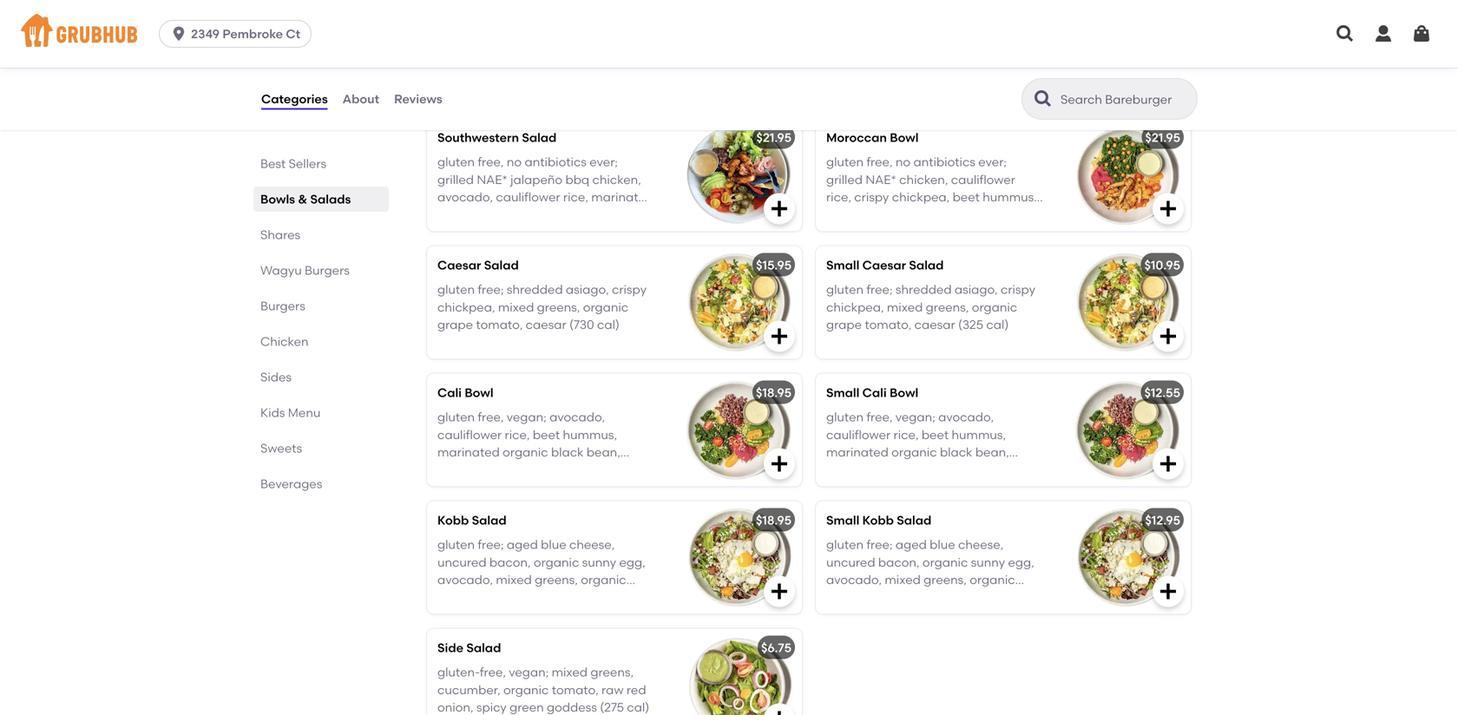 Task type: vqa. For each thing, say whether or not it's contained in the screenshot.
of
no



Task type: locate. For each thing, give the bounding box(es) containing it.
mixed
[[498, 300, 534, 315], [887, 300, 923, 315], [496, 573, 532, 587], [885, 573, 921, 587], [552, 665, 588, 680]]

0 horizontal spatial chickpea,
[[438, 300, 495, 315]]

wagyu
[[260, 263, 302, 278]]

1 horizontal spatial $21.95
[[1146, 130, 1181, 145]]

uncured inside gluten free; aged blue cheese, uncured bacon, organic sunny egg, avocado, mixed greens, organic grape tomato, raw red onion, buttermilk ranch (1055 cal)
[[438, 555, 487, 570]]

0 horizontal spatial shredded
[[507, 282, 563, 297]]

goddess
[[547, 700, 597, 715]]

free; inside gluten free; aged blue cheese, uncured bacon, organic sunny egg, avocado, mixed greens, organic grape tomato, raw red onion, buttermilk ranch (1055 cal)
[[478, 537, 504, 552]]

caesar left the (730
[[526, 317, 567, 332]]

1 small from the top
[[826, 258, 860, 272]]

$12.95
[[1146, 513, 1181, 528]]

greens, up (275
[[591, 665, 634, 680]]

0 horizontal spatial ranch
[[501, 608, 535, 623]]

1 blue from the left
[[541, 537, 567, 552]]

asiago,
[[566, 282, 609, 297], [955, 282, 998, 297]]

mixed up goddess
[[552, 665, 588, 680]]

1 horizontal spatial bowls
[[424, 77, 478, 100]]

bowls up southwestern
[[424, 77, 478, 100]]

burgers right wagyu on the left of the page
[[305, 263, 350, 278]]

raw up (275
[[602, 683, 624, 697]]

mixed down kobb salad
[[496, 573, 532, 587]]

0 vertical spatial burgers
[[305, 263, 350, 278]]

bowl for cali bowl
[[465, 385, 494, 400]]

beverages
[[260, 477, 322, 491]]

2 small from the top
[[826, 385, 860, 400]]

1 caesar from the left
[[526, 317, 567, 332]]

tomato, inside gluten free; aged blue cheese, uncured bacon, organic sunny egg, avocado, mixed greens, organic grape tomato, raw red onion, buttermilk ranch (1055 cal)
[[476, 590, 523, 605]]

red inside gluten free; aged blue cheese, uncured bacon, organic sunny egg, avocado, mixed greens, organic grape tomato, raw red onion, buttermilk ranch (575 cal)
[[940, 590, 959, 605]]

avocado, inside gluten free; aged blue cheese, uncured bacon, organic sunny egg, avocado, mixed greens, organic grape tomato, raw red onion, buttermilk ranch (575 cal)
[[826, 573, 882, 587]]

cal) right (275
[[627, 700, 650, 715]]

0 horizontal spatial bowls
[[260, 192, 295, 207]]

free; down kobb salad
[[478, 537, 504, 552]]

1 crispy from the left
[[612, 282, 647, 297]]

tomato, up 'side salad'
[[476, 590, 523, 605]]

0 vertical spatial bowls
[[424, 77, 478, 100]]

salad up gluten free; shredded asiago, crispy chickpea, mixed greens, organic grape tomato, caesar (730 cal)
[[484, 258, 519, 272]]

0 horizontal spatial raw
[[526, 590, 548, 605]]

1 horizontal spatial caesar
[[863, 258, 906, 272]]

0 vertical spatial bowls & salads
[[424, 77, 563, 100]]

$10.95
[[1145, 258, 1181, 272]]

$18.95 for small kobb salad
[[756, 513, 792, 528]]

$21.95 for bowl
[[1146, 130, 1181, 145]]

1 shredded from the left
[[507, 282, 563, 297]]

1 $21.95 from the left
[[757, 130, 792, 145]]

uncured
[[438, 555, 487, 570], [826, 555, 876, 570]]

svg image for caesar salad
[[769, 326, 790, 347]]

kobb salad image
[[672, 501, 802, 614]]

crispy for gluten free; shredded asiago, crispy chickpea, mixed greens, organic grape tomato, caesar (325 cal)
[[1001, 282, 1036, 297]]

2 egg, from the left
[[1008, 555, 1035, 570]]

small caesar salad image
[[1061, 246, 1191, 359]]

mixed inside gluten free; aged blue cheese, uncured bacon, organic sunny egg, avocado, mixed greens, organic grape tomato, raw red onion, buttermilk ranch (575 cal)
[[885, 573, 921, 587]]

grape down caesar salad
[[438, 317, 473, 332]]

reviews
[[394, 91, 443, 106]]

2 horizontal spatial red
[[940, 590, 959, 605]]

raw inside gluten free; aged blue cheese, uncured bacon, organic sunny egg, avocado, mixed greens, organic grape tomato, raw red onion, buttermilk ranch (575 cal)
[[915, 590, 937, 605]]

red
[[551, 590, 571, 605], [940, 590, 959, 605], [627, 683, 646, 697]]

mixed inside gluten-free, vegan; mixed greens, cucumber, organic tomato, raw red onion, spicy green goddess (275 cal)
[[552, 665, 588, 680]]

small for small cali bowl
[[826, 385, 860, 400]]

1 horizontal spatial chickpea,
[[826, 300, 884, 315]]

0 vertical spatial salads
[[501, 77, 563, 100]]

bowls up shares
[[260, 192, 295, 207]]

1 vertical spatial bowls
[[260, 192, 295, 207]]

bowls
[[424, 77, 478, 100], [260, 192, 295, 207]]

2 ranch from the left
[[890, 608, 924, 623]]

1 uncured from the left
[[438, 555, 487, 570]]

chickpea, inside gluten free; shredded asiago, crispy chickpea, mixed greens, organic grape tomato, caesar (730 cal)
[[438, 300, 495, 315]]

$21.95 left 'moroccan'
[[757, 130, 792, 145]]

1 horizontal spatial crispy
[[1001, 282, 1036, 297]]

0 horizontal spatial bowls & salads
[[260, 192, 351, 207]]

0 horizontal spatial caesar
[[526, 317, 567, 332]]

ranch for (575
[[890, 608, 924, 623]]

shares
[[260, 227, 301, 242]]

$6.75
[[761, 640, 792, 655]]

crispy
[[612, 282, 647, 297], [1001, 282, 1036, 297]]

sellers
[[289, 156, 327, 171]]

ranch for (1055
[[501, 608, 535, 623]]

kobb
[[438, 513, 469, 528], [863, 513, 894, 528]]

gluten down the small caesar salad
[[826, 282, 864, 297]]

cheese, for gluten free; aged blue cheese, uncured bacon, organic sunny egg, avocado, mixed greens, organic grape tomato, raw red onion, buttermilk ranch (1055 cal)
[[569, 537, 615, 552]]

onion, inside gluten free; aged blue cheese, uncured bacon, organic sunny egg, avocado, mixed greens, organic grape tomato, raw red onion, buttermilk ranch (1055 cal)
[[573, 590, 609, 605]]

svg image
[[1373, 23, 1394, 44], [1412, 23, 1432, 44], [1158, 326, 1179, 347], [769, 453, 790, 474], [769, 581, 790, 602], [1158, 581, 1179, 602], [769, 709, 790, 715]]

1 caesar from the left
[[438, 258, 481, 272]]

bacon, inside gluten free; aged blue cheese, uncured bacon, organic sunny egg, avocado, mixed greens, organic grape tomato, raw red onion, buttermilk ranch (1055 cal)
[[490, 555, 531, 570]]

caesar
[[526, 317, 567, 332], [915, 317, 956, 332]]

sunny inside gluten free; aged blue cheese, uncured bacon, organic sunny egg, avocado, mixed greens, organic grape tomato, raw red onion, buttermilk ranch (575 cal)
[[971, 555, 1005, 570]]

gluten inside gluten free; shredded asiago, crispy chickpea, mixed greens, organic grape tomato, caesar (325 cal)
[[826, 282, 864, 297]]

2 blue from the left
[[930, 537, 955, 552]]

blue down small kobb salad
[[930, 537, 955, 552]]

1 horizontal spatial buttermilk
[[826, 608, 887, 623]]

egg, for gluten free; aged blue cheese, uncured bacon, organic sunny egg, avocado, mixed greens, organic grape tomato, raw red onion, buttermilk ranch (1055 cal)
[[619, 555, 646, 570]]

&
[[482, 77, 496, 100], [298, 192, 307, 207]]

shredded down the small caesar salad
[[896, 282, 952, 297]]

raw inside gluten free; aged blue cheese, uncured bacon, organic sunny egg, avocado, mixed greens, organic grape tomato, raw red onion, buttermilk ranch (1055 cal)
[[526, 590, 548, 605]]

1 horizontal spatial avocado,
[[826, 573, 882, 587]]

salad up gluten free; aged blue cheese, uncured bacon, organic sunny egg, avocado, mixed greens, organic grape tomato, raw red onion, buttermilk ranch (1055 cal)
[[472, 513, 507, 528]]

salad up free,
[[466, 640, 501, 655]]

0 horizontal spatial kobb
[[438, 513, 469, 528]]

bacon, for kobb
[[878, 555, 920, 570]]

2 aged from the left
[[896, 537, 927, 552]]

raw
[[526, 590, 548, 605], [915, 590, 937, 605], [602, 683, 624, 697]]

free; for kobb salad
[[478, 537, 504, 552]]

uncured inside gluten free; aged blue cheese, uncured bacon, organic sunny egg, avocado, mixed greens, organic grape tomato, raw red onion, buttermilk ranch (575 cal)
[[826, 555, 876, 570]]

1 horizontal spatial bacon,
[[878, 555, 920, 570]]

mixed down small kobb salad
[[885, 573, 921, 587]]

bacon, down small kobb salad
[[878, 555, 920, 570]]

pembroke
[[223, 26, 283, 41]]

1 horizontal spatial blue
[[930, 537, 955, 552]]

2 asiago, from the left
[[955, 282, 998, 297]]

1 horizontal spatial caesar
[[915, 317, 956, 332]]

raw for (575
[[915, 590, 937, 605]]

salad up gluten free; shredded asiago, crispy chickpea, mixed greens, organic grape tomato, caesar (325 cal)
[[909, 258, 944, 272]]

grape down small kobb salad
[[826, 590, 862, 605]]

chickpea, down the small caesar salad
[[826, 300, 884, 315]]

2 chickpea, from the left
[[826, 300, 884, 315]]

cal)
[[597, 317, 620, 332], [987, 317, 1009, 332], [572, 608, 594, 623], [954, 608, 977, 623], [627, 700, 650, 715]]

aged inside gluten free; aged blue cheese, uncured bacon, organic sunny egg, avocado, mixed greens, organic grape tomato, raw red onion, buttermilk ranch (1055 cal)
[[507, 537, 538, 552]]

2 crispy from the left
[[1001, 282, 1036, 297]]

greens, up (325
[[926, 300, 969, 315]]

1 vertical spatial small
[[826, 385, 860, 400]]

ranch left (1055
[[501, 608, 535, 623]]

avocado, down kobb salad
[[438, 573, 493, 587]]

blue
[[541, 537, 567, 552], [930, 537, 955, 552]]

caesar
[[438, 258, 481, 272], [863, 258, 906, 272]]

egg,
[[619, 555, 646, 570], [1008, 555, 1035, 570]]

0 horizontal spatial avocado,
[[438, 573, 493, 587]]

2 $21.95 from the left
[[1146, 130, 1181, 145]]

0 horizontal spatial asiago,
[[566, 282, 609, 297]]

2 cheese, from the left
[[958, 537, 1004, 552]]

2 avocado, from the left
[[826, 573, 882, 587]]

1 cheese, from the left
[[569, 537, 615, 552]]

tomato, down small kobb salad
[[865, 590, 912, 605]]

burgers up chicken
[[260, 299, 305, 313]]

moroccan bowl image
[[1061, 118, 1191, 231]]

gluten down caesar salad
[[438, 282, 475, 297]]

free; down small kobb salad
[[867, 537, 893, 552]]

caesar inside gluten free; shredded asiago, crispy chickpea, mixed greens, organic grape tomato, caesar (730 cal)
[[526, 317, 567, 332]]

blue inside gluten free; aged blue cheese, uncured bacon, organic sunny egg, avocado, mixed greens, organic grape tomato, raw red onion, buttermilk ranch (1055 cal)
[[541, 537, 567, 552]]

cheese, inside gluten free; aged blue cheese, uncured bacon, organic sunny egg, avocado, mixed greens, organic grape tomato, raw red onion, buttermilk ranch (1055 cal)
[[569, 537, 615, 552]]

0 vertical spatial &
[[482, 77, 496, 100]]

small kobb salad image
[[1061, 501, 1191, 614]]

ranch
[[501, 608, 535, 623], [890, 608, 924, 623]]

2 horizontal spatial onion,
[[962, 590, 998, 605]]

tomato, down the small caesar salad
[[865, 317, 912, 332]]

salads up southwestern salad
[[501, 77, 563, 100]]

bacon,
[[490, 555, 531, 570], [878, 555, 920, 570]]

Search Bareburger search field
[[1059, 91, 1192, 108]]

gluten for gluten free; shredded asiago, crispy chickpea, mixed greens, organic grape tomato, caesar (730 cal)
[[438, 282, 475, 297]]

side
[[438, 640, 464, 655]]

shredded inside gluten free; shredded asiago, crispy chickpea, mixed greens, organic grape tomato, caesar (325 cal)
[[896, 282, 952, 297]]

chicken
[[260, 334, 309, 349]]

shredded down caesar salad
[[507, 282, 563, 297]]

bowl for moroccan bowl
[[890, 130, 919, 145]]

0 horizontal spatial aged
[[507, 537, 538, 552]]

0 horizontal spatial buttermilk
[[438, 608, 498, 623]]

buttermilk inside gluten free; aged blue cheese, uncured bacon, organic sunny egg, avocado, mixed greens, organic grape tomato, raw red onion, buttermilk ranch (575 cal)
[[826, 608, 887, 623]]

tomato,
[[476, 317, 523, 332], [865, 317, 912, 332], [476, 590, 523, 605], [865, 590, 912, 605], [552, 683, 599, 697]]

free; inside gluten free; aged blue cheese, uncured bacon, organic sunny egg, avocado, mixed greens, organic grape tomato, raw red onion, buttermilk ranch (575 cal)
[[867, 537, 893, 552]]

$21.95
[[757, 130, 792, 145], [1146, 130, 1181, 145]]

vegan;
[[509, 665, 549, 680]]

salads down sellers
[[310, 192, 351, 207]]

onion,
[[573, 590, 609, 605], [962, 590, 998, 605], [438, 700, 474, 715]]

1 buttermilk from the left
[[438, 608, 498, 623]]

& up southwestern salad
[[482, 77, 496, 100]]

red for (575
[[940, 590, 959, 605]]

aged inside gluten free; aged blue cheese, uncured bacon, organic sunny egg, avocado, mixed greens, organic grape tomato, raw red onion, buttermilk ranch (575 cal)
[[896, 537, 927, 552]]

1 bacon, from the left
[[490, 555, 531, 570]]

raw for (1055
[[526, 590, 548, 605]]

2 kobb from the left
[[863, 513, 894, 528]]

cal) right (325
[[987, 317, 1009, 332]]

1 kobb from the left
[[438, 513, 469, 528]]

bowls & salads down sellers
[[260, 192, 351, 207]]

1 horizontal spatial aged
[[896, 537, 927, 552]]

svg image for side salad
[[769, 709, 790, 715]]

salad right southwestern
[[522, 130, 557, 145]]

gluten-free, vegan; mixed greens, cucumber, organic tomato, raw red onion, spicy green goddess (275 cal)
[[438, 665, 650, 715]]

crispy inside gluten free; shredded asiago, crispy chickpea, mixed greens, organic grape tomato, caesar (325 cal)
[[1001, 282, 1036, 297]]

gluten free; aged blue cheese, uncured bacon, organic sunny egg, avocado, mixed greens, organic grape tomato, raw red onion, buttermilk ranch (575 cal)
[[826, 537, 1035, 623]]

0 horizontal spatial blue
[[541, 537, 567, 552]]

burgers
[[305, 263, 350, 278], [260, 299, 305, 313]]

sweets
[[260, 441, 302, 456]]

sides
[[260, 370, 292, 385]]

$21.95 down search bareburger search box
[[1146, 130, 1181, 145]]

ranch inside gluten free; aged blue cheese, uncured bacon, organic sunny egg, avocado, mixed greens, organic grape tomato, raw red onion, buttermilk ranch (1055 cal)
[[501, 608, 535, 623]]

buttermilk up 'side salad'
[[438, 608, 498, 623]]

small cali bowl
[[826, 385, 919, 400]]

svg image for small caesar salad
[[1158, 326, 1179, 347]]

organic inside gluten free; shredded asiago, crispy chickpea, mixed greens, organic grape tomato, caesar (730 cal)
[[583, 300, 629, 315]]

side salad image
[[672, 629, 802, 715]]

sunny for gluten free; aged blue cheese, uncured bacon, organic sunny egg, avocado, mixed greens, organic grape tomato, raw red onion, buttermilk ranch (575 cal)
[[971, 555, 1005, 570]]

shredded for salad
[[507, 282, 563, 297]]

salad up gluten free; aged blue cheese, uncured bacon, organic sunny egg, avocado, mixed greens, organic grape tomato, raw red onion, buttermilk ranch (575 cal)
[[897, 513, 932, 528]]

mixed down the small caesar salad
[[887, 300, 923, 315]]

1 horizontal spatial asiago,
[[955, 282, 998, 297]]

asiago, up the (730
[[566, 282, 609, 297]]

2 vertical spatial small
[[826, 513, 860, 528]]

buttermilk inside gluten free; aged blue cheese, uncured bacon, organic sunny egg, avocado, mixed greens, organic grape tomato, raw red onion, buttermilk ranch (1055 cal)
[[438, 608, 498, 623]]

search icon image
[[1033, 89, 1054, 109]]

menu
[[288, 405, 321, 420]]

1 horizontal spatial salads
[[501, 77, 563, 100]]

shredded
[[507, 282, 563, 297], [896, 282, 952, 297]]

1 horizontal spatial cheese,
[[958, 537, 1004, 552]]

0 horizontal spatial egg,
[[619, 555, 646, 570]]

1 sunny from the left
[[582, 555, 616, 570]]

tomato, down caesar salad
[[476, 317, 523, 332]]

1 ranch from the left
[[501, 608, 535, 623]]

egg, inside gluten free; aged blue cheese, uncured bacon, organic sunny egg, avocado, mixed greens, organic grape tomato, raw red onion, buttermilk ranch (575 cal)
[[1008, 555, 1035, 570]]

0 horizontal spatial bacon,
[[490, 555, 531, 570]]

bacon, inside gluten free; aged blue cheese, uncured bacon, organic sunny egg, avocado, mixed greens, organic grape tomato, raw red onion, buttermilk ranch (575 cal)
[[878, 555, 920, 570]]

chickpea,
[[438, 300, 495, 315], [826, 300, 884, 315]]

avocado,
[[438, 573, 493, 587], [826, 573, 882, 587]]

categories
[[261, 91, 328, 106]]

2 bacon, from the left
[[878, 555, 920, 570]]

caesar left (325
[[915, 317, 956, 332]]

sunny inside gluten free; aged blue cheese, uncured bacon, organic sunny egg, avocado, mixed greens, organic grape tomato, raw red onion, buttermilk ranch (1055 cal)
[[582, 555, 616, 570]]

caesar inside gluten free; shredded asiago, crispy chickpea, mixed greens, organic grape tomato, caesar (325 cal)
[[915, 317, 956, 332]]

raw up (575 at the right
[[915, 590, 937, 605]]

buttermilk left (575 at the right
[[826, 608, 887, 623]]

1 vertical spatial &
[[298, 192, 307, 207]]

cali bowl image
[[672, 374, 802, 486]]

1 horizontal spatial ranch
[[890, 608, 924, 623]]

egg, inside gluten free; aged blue cheese, uncured bacon, organic sunny egg, avocado, mixed greens, organic grape tomato, raw red onion, buttermilk ranch (1055 cal)
[[619, 555, 646, 570]]

gluten inside gluten free; aged blue cheese, uncured bacon, organic sunny egg, avocado, mixed greens, organic grape tomato, raw red onion, buttermilk ranch (1055 cal)
[[438, 537, 475, 552]]

greens, up the (730
[[537, 300, 580, 315]]

svg image
[[1335, 23, 1356, 44], [170, 25, 188, 43], [769, 198, 790, 219], [1158, 198, 1179, 219], [769, 326, 790, 347], [1158, 453, 1179, 474]]

kids
[[260, 405, 285, 420]]

2 uncured from the left
[[826, 555, 876, 570]]

free; down caesar salad
[[478, 282, 504, 297]]

uncured down kobb salad
[[438, 555, 487, 570]]

asiago, up (325
[[955, 282, 998, 297]]

tomato, inside gluten-free, vegan; mixed greens, cucumber, organic tomato, raw red onion, spicy green goddess (275 cal)
[[552, 683, 599, 697]]

uncured for gluten free; aged blue cheese, uncured bacon, organic sunny egg, avocado, mixed greens, organic grape tomato, raw red onion, buttermilk ranch (575 cal)
[[826, 555, 876, 570]]

grape inside gluten free; shredded asiago, crispy chickpea, mixed greens, organic grape tomato, caesar (730 cal)
[[438, 317, 473, 332]]

southwestern
[[438, 130, 519, 145]]

0 horizontal spatial $21.95
[[757, 130, 792, 145]]

gluten down small kobb salad
[[826, 537, 864, 552]]

0 vertical spatial $18.95
[[756, 385, 792, 400]]

cal) inside gluten free; aged blue cheese, uncured bacon, organic sunny egg, avocado, mixed greens, organic grape tomato, raw red onion, buttermilk ranch (575 cal)
[[954, 608, 977, 623]]

(1055
[[538, 608, 569, 623]]

$18.95
[[756, 385, 792, 400], [756, 513, 792, 528]]

bowl
[[890, 130, 919, 145], [465, 385, 494, 400], [890, 385, 919, 400]]

salads
[[501, 77, 563, 100], [310, 192, 351, 207]]

greens, inside gluten free; aged blue cheese, uncured bacon, organic sunny egg, avocado, mixed greens, organic grape tomato, raw red onion, buttermilk ranch (1055 cal)
[[535, 573, 578, 587]]

1 aged from the left
[[507, 537, 538, 552]]

2 caesar from the left
[[915, 317, 956, 332]]

caesar salad image
[[672, 246, 802, 359]]

svg image for small cali bowl
[[1158, 453, 1179, 474]]

avocado, inside gluten free; aged blue cheese, uncured bacon, organic sunny egg, avocado, mixed greens, organic grape tomato, raw red onion, buttermilk ranch (1055 cal)
[[438, 573, 493, 587]]

greens, up (575 at the right
[[924, 573, 967, 587]]

cal) inside gluten-free, vegan; mixed greens, cucumber, organic tomato, raw red onion, spicy green goddess (275 cal)
[[627, 700, 650, 715]]

2 $18.95 from the top
[[756, 513, 792, 528]]

bowls & salads up southwestern salad
[[424, 77, 563, 100]]

1 horizontal spatial raw
[[602, 683, 624, 697]]

0 vertical spatial small
[[826, 258, 860, 272]]

egg, for gluten free; aged blue cheese, uncured bacon, organic sunny egg, avocado, mixed greens, organic grape tomato, raw red onion, buttermilk ranch (575 cal)
[[1008, 555, 1035, 570]]

raw up (1055
[[526, 590, 548, 605]]

2 cali from the left
[[863, 385, 887, 400]]

asiago, inside gluten free; shredded asiago, crispy chickpea, mixed greens, organic grape tomato, caesar (730 cal)
[[566, 282, 609, 297]]

1 horizontal spatial egg,
[[1008, 555, 1035, 570]]

moroccan bowl
[[826, 130, 919, 145]]

avocado, down small kobb salad
[[826, 573, 882, 587]]

free; inside gluten free; shredded asiago, crispy chickpea, mixed greens, organic grape tomato, caesar (730 cal)
[[478, 282, 504, 297]]

0 horizontal spatial crispy
[[612, 282, 647, 297]]

& down sellers
[[298, 192, 307, 207]]

(730
[[570, 317, 594, 332]]

bowls & salads
[[424, 77, 563, 100], [260, 192, 351, 207]]

ranch inside gluten free; aged blue cheese, uncured bacon, organic sunny egg, avocado, mixed greens, organic grape tomato, raw red onion, buttermilk ranch (575 cal)
[[890, 608, 924, 623]]

1 $18.95 from the top
[[756, 385, 792, 400]]

grape down the small caesar salad
[[826, 317, 862, 332]]

crispy inside gluten free; shredded asiago, crispy chickpea, mixed greens, organic grape tomato, caesar (730 cal)
[[612, 282, 647, 297]]

1 avocado, from the left
[[438, 573, 493, 587]]

shredded for caesar
[[896, 282, 952, 297]]

svg image inside 2349 pembroke ct "button"
[[170, 25, 188, 43]]

tomato, up goddess
[[552, 683, 599, 697]]

mixed down caesar salad
[[498, 300, 534, 315]]

gluten down kobb salad
[[438, 537, 475, 552]]

cal) right (1055
[[572, 608, 594, 623]]

1 horizontal spatial sunny
[[971, 555, 1005, 570]]

shredded inside gluten free; shredded asiago, crispy chickpea, mixed greens, organic grape tomato, caesar (730 cal)
[[507, 282, 563, 297]]

asiago, inside gluten free; shredded asiago, crispy chickpea, mixed greens, organic grape tomato, caesar (325 cal)
[[955, 282, 998, 297]]

svg image for small kobb salad
[[1158, 581, 1179, 602]]

2 sunny from the left
[[971, 555, 1005, 570]]

caesar for (730
[[526, 317, 567, 332]]

salad
[[522, 130, 557, 145], [484, 258, 519, 272], [909, 258, 944, 272], [472, 513, 507, 528], [897, 513, 932, 528], [466, 640, 501, 655]]

mixed inside gluten free; shredded asiago, crispy chickpea, mixed greens, organic grape tomato, caesar (325 cal)
[[887, 300, 923, 315]]

svg image for cali bowl
[[769, 453, 790, 474]]

0 horizontal spatial caesar
[[438, 258, 481, 272]]

1 vertical spatial burgers
[[260, 299, 305, 313]]

chickpea, down caesar salad
[[438, 300, 495, 315]]

2349 pembroke ct
[[191, 26, 300, 41]]

cheese, inside gluten free; aged blue cheese, uncured bacon, organic sunny egg, avocado, mixed greens, organic grape tomato, raw red onion, buttermilk ranch (575 cal)
[[958, 537, 1004, 552]]

caesar salad
[[438, 258, 519, 272]]

1 horizontal spatial kobb
[[863, 513, 894, 528]]

crispy for gluten free; shredded asiago, crispy chickpea, mixed greens, organic grape tomato, caesar (730 cal)
[[612, 282, 647, 297]]

bacon, down kobb salad
[[490, 555, 531, 570]]

1 horizontal spatial shredded
[[896, 282, 952, 297]]

gluten inside gluten free; shredded asiago, crispy chickpea, mixed greens, organic grape tomato, caesar (730 cal)
[[438, 282, 475, 297]]

small for small caesar salad
[[826, 258, 860, 272]]

0 horizontal spatial red
[[551, 590, 571, 605]]

small
[[826, 258, 860, 272], [826, 385, 860, 400], [826, 513, 860, 528]]

cal) right (575 at the right
[[954, 608, 977, 623]]

grape up side
[[438, 590, 473, 605]]

0 horizontal spatial &
[[298, 192, 307, 207]]

1 cali from the left
[[438, 385, 462, 400]]

cal) inside gluten free; shredded asiago, crispy chickpea, mixed greens, organic grape tomato, caesar (730 cal)
[[597, 317, 620, 332]]

3 small from the top
[[826, 513, 860, 528]]

cheese,
[[569, 537, 615, 552], [958, 537, 1004, 552]]

gluten free; shredded asiago, crispy chickpea, mixed greens, organic grape tomato, caesar (730 cal)
[[438, 282, 647, 332]]

uncured down small kobb salad
[[826, 555, 876, 570]]

ranch left (575 at the right
[[890, 608, 924, 623]]

2 horizontal spatial raw
[[915, 590, 937, 605]]

gluten inside gluten free; aged blue cheese, uncured bacon, organic sunny egg, avocado, mixed greens, organic grape tomato, raw red onion, buttermilk ranch (575 cal)
[[826, 537, 864, 552]]

cali
[[438, 385, 462, 400], [863, 385, 887, 400]]

1 horizontal spatial onion,
[[573, 590, 609, 605]]

kobb salad
[[438, 513, 507, 528]]

free;
[[478, 282, 504, 297], [867, 282, 893, 297], [478, 537, 504, 552], [867, 537, 893, 552]]

$12.55
[[1145, 385, 1181, 400]]

buttermilk
[[438, 608, 498, 623], [826, 608, 887, 623]]

greens,
[[537, 300, 580, 315], [926, 300, 969, 315], [535, 573, 578, 587], [924, 573, 967, 587], [591, 665, 634, 680]]

cali bowl
[[438, 385, 494, 400]]

1 horizontal spatial uncured
[[826, 555, 876, 570]]

organic
[[583, 300, 629, 315], [972, 300, 1018, 315], [534, 555, 579, 570], [923, 555, 968, 570], [581, 573, 627, 587], [970, 573, 1015, 587], [503, 683, 549, 697]]

free; down the small caesar salad
[[867, 282, 893, 297]]

1 vertical spatial bowls & salads
[[260, 192, 351, 207]]

0 horizontal spatial cali
[[438, 385, 462, 400]]

grape inside gluten free; aged blue cheese, uncured bacon, organic sunny egg, avocado, mixed greens, organic grape tomato, raw red onion, buttermilk ranch (575 cal)
[[826, 590, 862, 605]]

1 vertical spatial salads
[[310, 192, 351, 207]]

cal) right the (730
[[597, 317, 620, 332]]

onion, inside gluten free; aged blue cheese, uncured bacon, organic sunny egg, avocado, mixed greens, organic grape tomato, raw red onion, buttermilk ranch (575 cal)
[[962, 590, 998, 605]]

1 egg, from the left
[[619, 555, 646, 570]]

0 horizontal spatial uncured
[[438, 555, 487, 570]]

greens, up (1055
[[535, 573, 578, 587]]

1 chickpea, from the left
[[438, 300, 495, 315]]

organic inside gluten free; shredded asiago, crispy chickpea, mixed greens, organic grape tomato, caesar (325 cal)
[[972, 300, 1018, 315]]

free; inside gluten free; shredded asiago, crispy chickpea, mixed greens, organic grape tomato, caesar (325 cal)
[[867, 282, 893, 297]]

blue up (1055
[[541, 537, 567, 552]]

0 horizontal spatial onion,
[[438, 700, 474, 715]]

0 horizontal spatial sunny
[[582, 555, 616, 570]]

ct
[[286, 26, 300, 41]]

1 horizontal spatial &
[[482, 77, 496, 100]]

gluten for gluten free; aged blue cheese, uncured bacon, organic sunny egg, avocado, mixed greens, organic grape tomato, raw red onion, buttermilk ranch (1055 cal)
[[438, 537, 475, 552]]

0 horizontal spatial cheese,
[[569, 537, 615, 552]]

sunny
[[582, 555, 616, 570], [971, 555, 1005, 570]]

asiago, for (730
[[566, 282, 609, 297]]

1 horizontal spatial cali
[[863, 385, 887, 400]]

1 asiago, from the left
[[566, 282, 609, 297]]

grape
[[438, 317, 473, 332], [826, 317, 862, 332], [438, 590, 473, 605], [826, 590, 862, 605]]

aged
[[507, 537, 538, 552], [896, 537, 927, 552]]

2 buttermilk from the left
[[826, 608, 887, 623]]

2 shredded from the left
[[896, 282, 952, 297]]

red inside gluten free; aged blue cheese, uncured bacon, organic sunny egg, avocado, mixed greens, organic grape tomato, raw red onion, buttermilk ranch (1055 cal)
[[551, 590, 571, 605]]

1 vertical spatial $18.95
[[756, 513, 792, 528]]

blue inside gluten free; aged blue cheese, uncured bacon, organic sunny egg, avocado, mixed greens, organic grape tomato, raw red onion, buttermilk ranch (575 cal)
[[930, 537, 955, 552]]

aged for salad
[[507, 537, 538, 552]]

gluten
[[438, 282, 475, 297], [826, 282, 864, 297], [438, 537, 475, 552], [826, 537, 864, 552]]

mixed inside gluten free; aged blue cheese, uncured bacon, organic sunny egg, avocado, mixed greens, organic grape tomato, raw red onion, buttermilk ranch (1055 cal)
[[496, 573, 532, 587]]

small for small kobb salad
[[826, 513, 860, 528]]

chickpea, inside gluten free; shredded asiago, crispy chickpea, mixed greens, organic grape tomato, caesar (325 cal)
[[826, 300, 884, 315]]

1 horizontal spatial red
[[627, 683, 646, 697]]



Task type: describe. For each thing, give the bounding box(es) containing it.
(325
[[958, 317, 984, 332]]

svg image for kobb salad
[[769, 581, 790, 602]]

southwestern salad
[[438, 130, 557, 145]]

onion, inside gluten-free, vegan; mixed greens, cucumber, organic tomato, raw red onion, spicy green goddess (275 cal)
[[438, 700, 474, 715]]

about button
[[342, 68, 380, 130]]

green
[[510, 700, 544, 715]]

moroccan
[[826, 130, 887, 145]]

greens, inside gluten free; shredded asiago, crispy chickpea, mixed greens, organic grape tomato, caesar (325 cal)
[[926, 300, 969, 315]]

$21.95 for salad
[[757, 130, 792, 145]]

salad for southwestern salad
[[522, 130, 557, 145]]

onion, for (1055
[[573, 590, 609, 605]]

2349
[[191, 26, 220, 41]]

small cali bowl image
[[1061, 374, 1191, 486]]

small kobb salad
[[826, 513, 932, 528]]

gluten free; shredded asiago, crispy chickpea, mixed greens, organic grape tomato, caesar (325 cal)
[[826, 282, 1036, 332]]

free; for small caesar salad
[[867, 282, 893, 297]]

greens, inside gluten free; aged blue cheese, uncured bacon, organic sunny egg, avocado, mixed greens, organic grape tomato, raw red onion, buttermilk ranch (575 cal)
[[924, 573, 967, 587]]

chickpea, for caesar
[[438, 300, 495, 315]]

buttermilk for gluten free; aged blue cheese, uncured bacon, organic sunny egg, avocado, mixed greens, organic grape tomato, raw red onion, buttermilk ranch (575 cal)
[[826, 608, 887, 623]]

greens, inside gluten-free, vegan; mixed greens, cucumber, organic tomato, raw red onion, spicy green goddess (275 cal)
[[591, 665, 634, 680]]

best
[[260, 156, 286, 171]]

wagyu burgers
[[260, 263, 350, 278]]

cal) inside gluten free; shredded asiago, crispy chickpea, mixed greens, organic grape tomato, caesar (325 cal)
[[987, 317, 1009, 332]]

cal) inside gluten free; aged blue cheese, uncured bacon, organic sunny egg, avocado, mixed greens, organic grape tomato, raw red onion, buttermilk ranch (1055 cal)
[[572, 608, 594, 623]]

svg image for southwestern salad
[[769, 198, 790, 219]]

$18.95 for small cali bowl
[[756, 385, 792, 400]]

side salad
[[438, 640, 501, 655]]

aged for kobb
[[896, 537, 927, 552]]

salad for side salad
[[466, 640, 501, 655]]

spicy
[[477, 700, 507, 715]]

free; for small kobb salad
[[867, 537, 893, 552]]

grape inside gluten free; shredded asiago, crispy chickpea, mixed greens, organic grape tomato, caesar (325 cal)
[[826, 317, 862, 332]]

asiago, for (325
[[955, 282, 998, 297]]

reviews button
[[393, 68, 443, 130]]

red inside gluten-free, vegan; mixed greens, cucumber, organic tomato, raw red onion, spicy green goddess (275 cal)
[[627, 683, 646, 697]]

cheese, for gluten free; aged blue cheese, uncured bacon, organic sunny egg, avocado, mixed greens, organic grape tomato, raw red onion, buttermilk ranch (575 cal)
[[958, 537, 1004, 552]]

salad for kobb salad
[[472, 513, 507, 528]]

svg image for moroccan bowl
[[1158, 198, 1179, 219]]

about
[[343, 91, 379, 106]]

free,
[[480, 665, 506, 680]]

bacon, for salad
[[490, 555, 531, 570]]

(575
[[927, 608, 951, 623]]

raw inside gluten-free, vegan; mixed greens, cucumber, organic tomato, raw red onion, spicy green goddess (275 cal)
[[602, 683, 624, 697]]

small caesar salad
[[826, 258, 944, 272]]

$15.95
[[756, 258, 792, 272]]

greens, inside gluten free; shredded asiago, crispy chickpea, mixed greens, organic grape tomato, caesar (730 cal)
[[537, 300, 580, 315]]

avocado, for gluten free; aged blue cheese, uncured bacon, organic sunny egg, avocado, mixed greens, organic grape tomato, raw red onion, buttermilk ranch (575 cal)
[[826, 573, 882, 587]]

uncured for gluten free; aged blue cheese, uncured bacon, organic sunny egg, avocado, mixed greens, organic grape tomato, raw red onion, buttermilk ranch (1055 cal)
[[438, 555, 487, 570]]

2349 pembroke ct button
[[159, 20, 319, 48]]

(275
[[600, 700, 624, 715]]

caesar for (325
[[915, 317, 956, 332]]

tomato, inside gluten free; aged blue cheese, uncured bacon, organic sunny egg, avocado, mixed greens, organic grape tomato, raw red onion, buttermilk ranch (575 cal)
[[865, 590, 912, 605]]

categories button
[[260, 68, 329, 130]]

0 horizontal spatial salads
[[310, 192, 351, 207]]

kids menu
[[260, 405, 321, 420]]

southwestern salad image
[[672, 118, 802, 231]]

tomato, inside gluten free; shredded asiago, crispy chickpea, mixed greens, organic grape tomato, caesar (730 cal)
[[476, 317, 523, 332]]

organic inside gluten-free, vegan; mixed greens, cucumber, organic tomato, raw red onion, spicy green goddess (275 cal)
[[503, 683, 549, 697]]

main navigation navigation
[[0, 0, 1458, 68]]

gluten for gluten free; aged blue cheese, uncured bacon, organic sunny egg, avocado, mixed greens, organic grape tomato, raw red onion, buttermilk ranch (575 cal)
[[826, 537, 864, 552]]

blue for kobb salad
[[541, 537, 567, 552]]

blue for small kobb salad
[[930, 537, 955, 552]]

buttermilk for gluten free; aged blue cheese, uncured bacon, organic sunny egg, avocado, mixed greens, organic grape tomato, raw red onion, buttermilk ranch (1055 cal)
[[438, 608, 498, 623]]

grape inside gluten free; aged blue cheese, uncured bacon, organic sunny egg, avocado, mixed greens, organic grape tomato, raw red onion, buttermilk ranch (1055 cal)
[[438, 590, 473, 605]]

chickpea, for small
[[826, 300, 884, 315]]

avocado, for gluten free; aged blue cheese, uncured bacon, organic sunny egg, avocado, mixed greens, organic grape tomato, raw red onion, buttermilk ranch (1055 cal)
[[438, 573, 493, 587]]

cucumber,
[[438, 683, 501, 697]]

red for (1055
[[551, 590, 571, 605]]

gluten for gluten free; shredded asiago, crispy chickpea, mixed greens, organic grape tomato, caesar (325 cal)
[[826, 282, 864, 297]]

free; for caesar salad
[[478, 282, 504, 297]]

2 caesar from the left
[[863, 258, 906, 272]]

tomato, inside gluten free; shredded asiago, crispy chickpea, mixed greens, organic grape tomato, caesar (325 cal)
[[865, 317, 912, 332]]

gluten-
[[438, 665, 480, 680]]

1 horizontal spatial bowls & salads
[[424, 77, 563, 100]]

best sellers
[[260, 156, 327, 171]]

gluten free; aged blue cheese, uncured bacon, organic sunny egg, avocado, mixed greens, organic grape tomato, raw red onion, buttermilk ranch (1055 cal)
[[438, 537, 646, 623]]

onion, for (575
[[962, 590, 998, 605]]

salad for caesar salad
[[484, 258, 519, 272]]

sunny for gluten free; aged blue cheese, uncured bacon, organic sunny egg, avocado, mixed greens, organic grape tomato, raw red onion, buttermilk ranch (1055 cal)
[[582, 555, 616, 570]]

mixed inside gluten free; shredded asiago, crispy chickpea, mixed greens, organic grape tomato, caesar (730 cal)
[[498, 300, 534, 315]]



